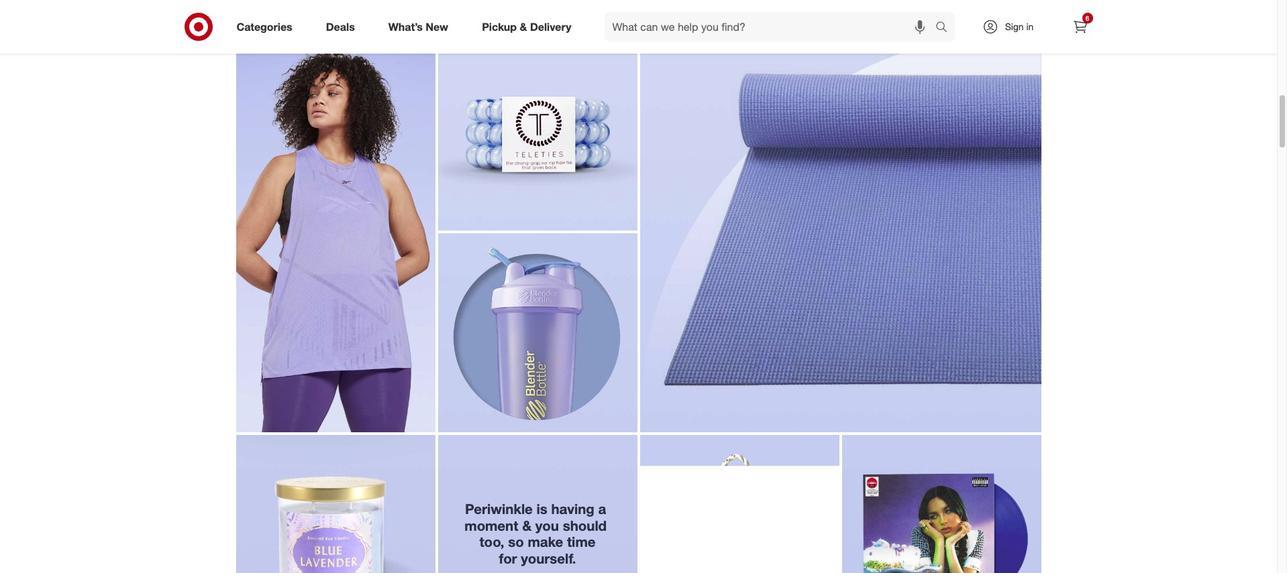 Task type: vqa. For each thing, say whether or not it's contained in the screenshot.
search
yes



Task type: locate. For each thing, give the bounding box(es) containing it.
What can we help you find? suggestions appear below search field
[[604, 12, 939, 42]]

delivery
[[530, 20, 571, 33]]

having a
[[551, 501, 606, 518]]

what's
[[388, 20, 423, 33]]

is
[[537, 501, 547, 518]]

& left is
[[522, 518, 532, 535]]

pickup
[[482, 20, 517, 33]]

time
[[567, 534, 596, 551]]

so
[[508, 534, 524, 551]]

deals
[[326, 20, 355, 33]]

& right pickup
[[520, 20, 527, 33]]

categories link
[[225, 12, 309, 42]]

for
[[499, 551, 517, 568]]

deals link
[[315, 12, 372, 42]]

search
[[929, 21, 961, 35]]

1 vertical spatial &
[[522, 518, 532, 535]]

sign
[[1005, 21, 1024, 32]]

moment
[[465, 518, 518, 535]]

sign in link
[[971, 12, 1055, 42]]

in
[[1026, 21, 1034, 32]]

&
[[520, 20, 527, 33], [522, 518, 532, 535]]

6 link
[[1065, 12, 1095, 42]]

what's new link
[[377, 12, 465, 42]]



Task type: describe. For each thing, give the bounding box(es) containing it.
new
[[426, 20, 448, 33]]

periwinkle
[[465, 501, 533, 518]]

yourself.
[[521, 551, 576, 568]]

too,
[[479, 534, 504, 551]]

make
[[528, 534, 563, 551]]

periwinkle is having a moment & you should too, so make time for yourself.
[[465, 501, 611, 568]]

0 vertical spatial &
[[520, 20, 527, 33]]

you should
[[535, 518, 607, 535]]

categories
[[237, 20, 292, 33]]

sign in
[[1005, 21, 1034, 32]]

pickup & delivery link
[[471, 12, 588, 42]]

pickup & delivery
[[482, 20, 571, 33]]

6
[[1086, 14, 1089, 22]]

& inside periwinkle is having a moment & you should too, so make time for yourself.
[[522, 518, 532, 535]]

search button
[[929, 12, 961, 44]]

what's new
[[388, 20, 448, 33]]



